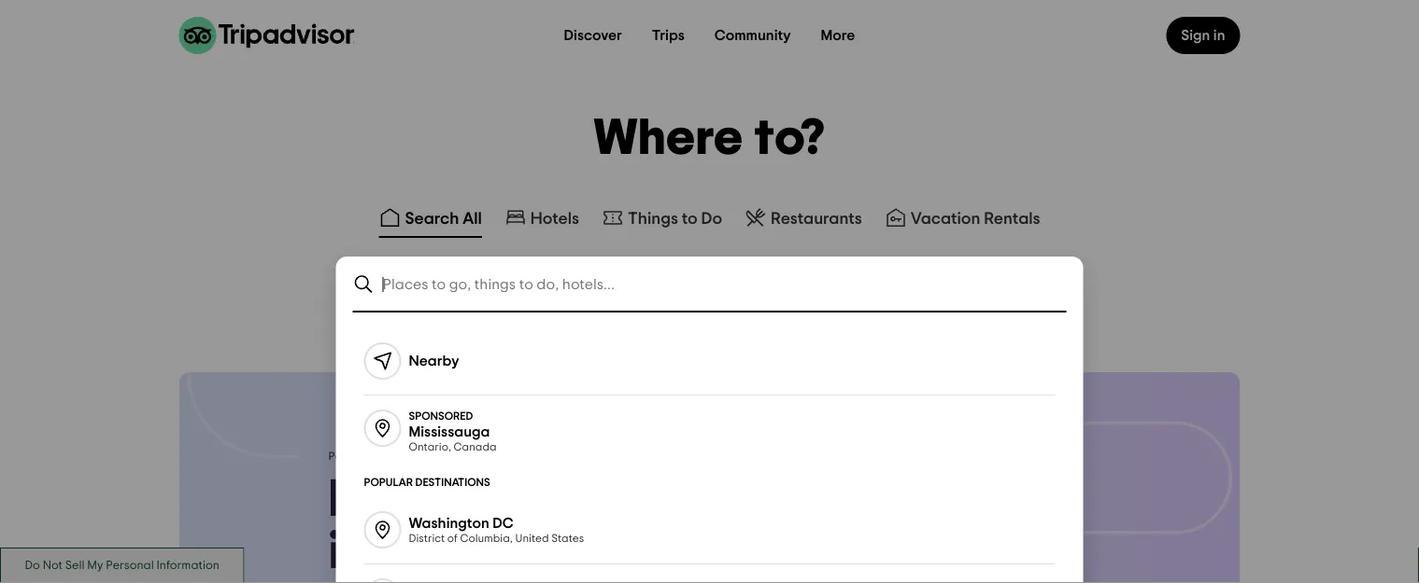 Task type: vqa. For each thing, say whether or not it's contained in the screenshot.
America
no



Task type: locate. For each thing, give the bounding box(es) containing it.
popular destinations
[[364, 477, 490, 489]]

district
[[409, 534, 445, 545]]

sign
[[1181, 28, 1210, 43]]

vacation
[[911, 210, 980, 227]]

None search field
[[338, 259, 1081, 311]]

search image
[[353, 274, 375, 296]]

canada
[[454, 442, 497, 453]]

nearby
[[409, 354, 459, 369]]

in
[[1214, 28, 1225, 43], [328, 527, 370, 579]]

a
[[454, 474, 486, 527]]

powered by ai
[[328, 452, 401, 463]]

things to do button
[[598, 203, 726, 238]]

1 vertical spatial in
[[328, 527, 370, 579]]

where to?
[[593, 114, 826, 164]]

more
[[821, 28, 855, 43]]

washington dc district of columbia, united states
[[409, 517, 584, 545]]

hotels link
[[504, 207, 579, 229]]

restaurants button
[[741, 203, 866, 238]]

sponsored mississauga ontario, canada
[[409, 411, 497, 453]]

beta
[[416, 453, 441, 464]]

1 horizontal spatial in
[[1214, 28, 1225, 43]]

trips
[[652, 28, 685, 43]]

Search search field
[[383, 277, 1067, 293]]

things to do link
[[602, 207, 722, 229]]

search
[[405, 210, 459, 227]]

to?
[[755, 114, 826, 164]]

where
[[593, 114, 744, 164]]

sign in link
[[1166, 17, 1240, 54]]

restaurants
[[771, 210, 862, 227]]

trips button
[[637, 17, 700, 54]]

0 horizontal spatial in
[[328, 527, 370, 579]]

search all
[[405, 210, 482, 227]]

united
[[515, 534, 549, 545]]

rentals
[[984, 210, 1040, 227]]

hotels button
[[501, 203, 583, 238]]

tab list containing search all
[[0, 199, 1419, 242]]

discover
[[564, 28, 622, 43]]

mississauga
[[409, 425, 490, 440]]

tab list
[[0, 199, 1419, 242]]

in left district
[[328, 527, 370, 579]]

build a trip in minutes
[[328, 474, 579, 579]]

in right sign
[[1214, 28, 1225, 43]]

minutes
[[381, 527, 561, 579]]

columbia,
[[460, 534, 513, 545]]

nearby link
[[341, 328, 1078, 395]]



Task type: describe. For each thing, give the bounding box(es) containing it.
hotels
[[530, 210, 579, 227]]

of
[[447, 534, 458, 545]]

to
[[682, 210, 698, 227]]

popular
[[364, 477, 413, 489]]

build
[[328, 474, 443, 527]]

community
[[715, 28, 791, 43]]

ontario,
[[409, 442, 451, 453]]

0 vertical spatial in
[[1214, 28, 1225, 43]]

do
[[701, 210, 722, 227]]

washington
[[409, 517, 489, 532]]

destinations
[[415, 477, 490, 489]]

dc
[[493, 517, 513, 532]]

vacation rentals
[[911, 210, 1040, 227]]

things to do
[[628, 210, 722, 227]]

powered
[[328, 452, 373, 463]]

sign in
[[1181, 28, 1225, 43]]

discover button
[[549, 17, 637, 54]]

tripadvisor image
[[179, 17, 355, 54]]

sponsored
[[409, 411, 473, 422]]

vacation rentals button
[[881, 203, 1044, 238]]

community button
[[700, 17, 806, 54]]

things
[[628, 210, 678, 227]]

vacation rentals link
[[885, 207, 1040, 229]]

in inside build a trip in minutes
[[328, 527, 370, 579]]

popular destinations list box
[[341, 313, 1078, 584]]

restaurants link
[[745, 207, 862, 229]]

trip
[[497, 474, 579, 527]]

all
[[463, 210, 482, 227]]

ai
[[391, 452, 401, 463]]

more button
[[806, 17, 870, 54]]

states
[[551, 534, 584, 545]]

by
[[376, 452, 388, 463]]

search all button
[[375, 203, 486, 238]]



